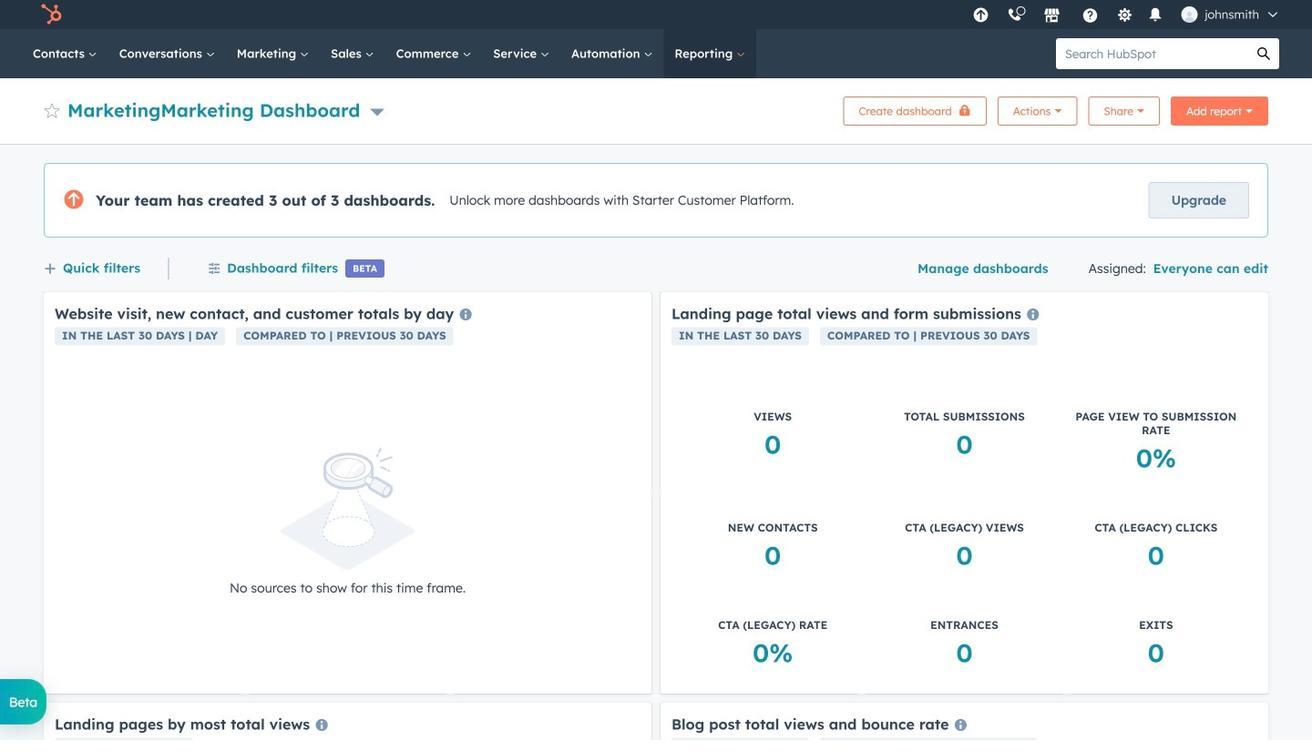 Task type: locate. For each thing, give the bounding box(es) containing it.
landing page total views and form submissions element
[[661, 293, 1269, 741]]

blog post total views and bounce rate element
[[661, 704, 1269, 741]]

website visit, new contact, and customer totals by day element
[[44, 293, 652, 694]]

banner
[[44, 91, 1269, 126]]

menu
[[964, 0, 1290, 29]]

marketplaces image
[[1044, 8, 1060, 25]]

Search HubSpot search field
[[1056, 38, 1249, 69]]



Task type: vqa. For each thing, say whether or not it's contained in the screenshot.
top what
no



Task type: describe. For each thing, give the bounding box(es) containing it.
landing pages by most total views element
[[44, 704, 652, 741]]

john smith image
[[1181, 6, 1198, 23]]



